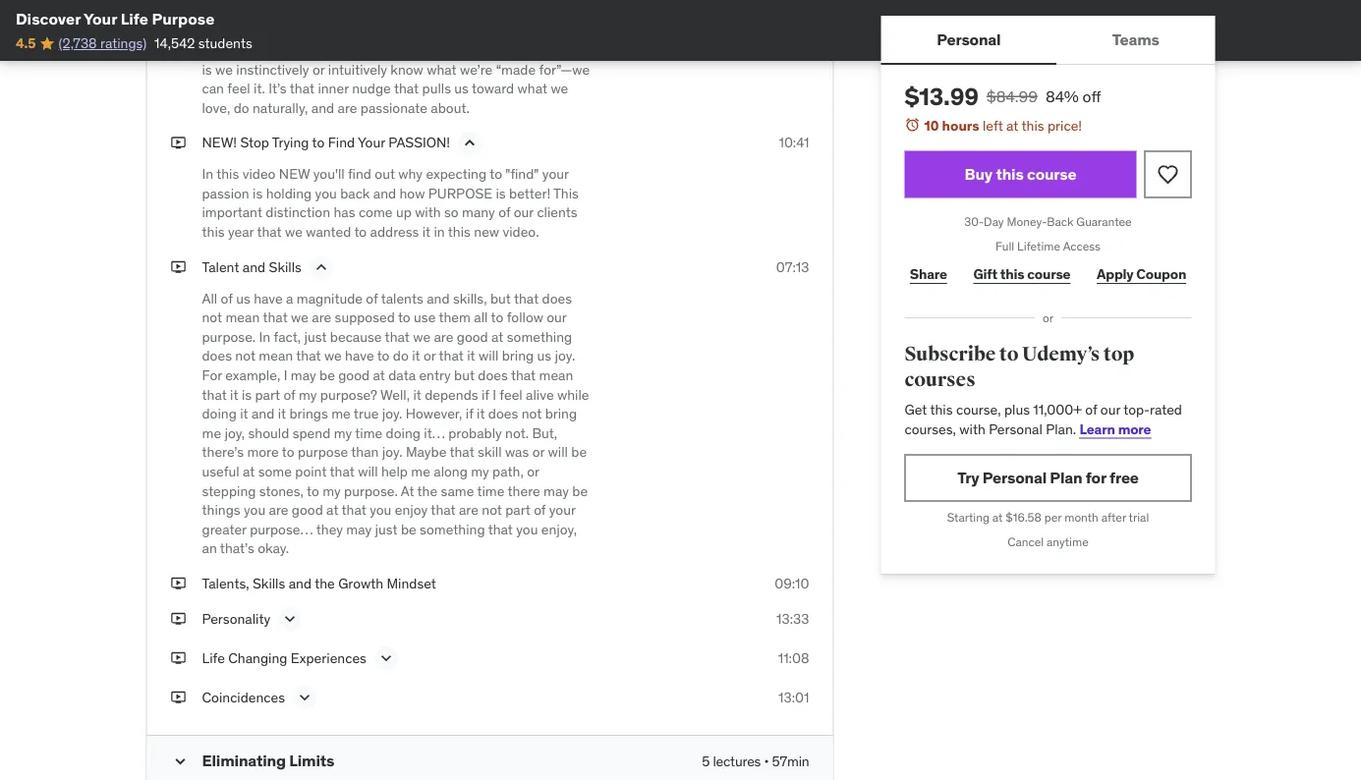 Task type: vqa. For each thing, say whether or not it's contained in the screenshot.
the 1 downloadable resource
no



Task type: locate. For each thing, give the bounding box(es) containing it.
2 horizontal spatial our
[[1101, 401, 1121, 419]]

should
[[248, 424, 289, 442]]

0 horizontal spatial with
[[415, 204, 441, 221]]

per
[[1045, 510, 1062, 525]]

for left free
[[1086, 468, 1107, 488]]

doing up the joy,
[[202, 405, 237, 423]]

1 vertical spatial may
[[544, 482, 569, 500]]

joy.
[[555, 347, 575, 365], [382, 405, 403, 423], [382, 444, 403, 461]]

0 horizontal spatial if
[[466, 405, 474, 423]]

if up probably
[[466, 405, 474, 423]]

left
[[983, 117, 1003, 134]]

in up passion
[[202, 165, 213, 183]]

not down all
[[202, 309, 222, 326]]

0 horizontal spatial implies
[[349, 22, 393, 39]]

0 horizontal spatial for
[[246, 2, 263, 20]]

3 xsmall image from the top
[[171, 649, 186, 668]]

may right they
[[346, 521, 372, 538]]

13:01
[[779, 689, 810, 706]]

show lecture description image for life changing experiences
[[376, 649, 396, 668]]

with down course,
[[960, 420, 986, 438]]

0 vertical spatial just
[[304, 328, 327, 346]]

2 xsmall image from the top
[[171, 609, 186, 629]]

hide lecture description image
[[460, 133, 480, 153]]

1 horizontal spatial feel
[[500, 386, 523, 403]]

spend
[[293, 424, 331, 442]]

are down magnitude
[[312, 309, 332, 326]]

xsmall image left talents,
[[171, 574, 186, 594]]

0 vertical spatial our
[[514, 204, 534, 221]]

1 horizontal spatial may
[[346, 521, 372, 538]]

and right "talent"
[[243, 258, 266, 276]]

show lecture description image
[[280, 609, 300, 629], [376, 649, 396, 668], [295, 688, 315, 708]]

0 vertical spatial in
[[563, 0, 574, 1]]

skills
[[269, 258, 302, 276], [253, 575, 285, 593]]

purpose.
[[202, 328, 256, 346], [344, 482, 398, 500]]

feels
[[310, 41, 340, 59]]

1 vertical spatial course
[[1028, 265, 1071, 283]]

0 vertical spatial for
[[246, 2, 263, 20]]

that down fact,
[[296, 347, 321, 365]]

0 horizontal spatial bring
[[502, 347, 534, 365]]

57min
[[772, 752, 810, 770]]

i right the example, on the top left
[[284, 367, 287, 384]]

just
[[304, 328, 327, 346], [375, 521, 398, 538]]

1 implies from the left
[[349, 22, 393, 39]]

nudge
[[352, 79, 391, 97]]

you left enjoy,
[[516, 521, 538, 538]]

feel left it. in the top of the page
[[227, 79, 250, 97]]

xsmall image left new!
[[171, 133, 186, 153]]

is
[[202, 60, 212, 78], [253, 184, 263, 202], [496, 184, 506, 202], [242, 386, 252, 403]]

1 horizontal spatial but
[[490, 289, 511, 307]]

0 horizontal spatial purpose
[[152, 8, 215, 29]]

find
[[328, 134, 355, 151]]

purpose up 14,542
[[152, 8, 215, 29]]

things
[[202, 501, 240, 519]]

what down "made
[[518, 79, 548, 97]]

1 horizontal spatial implies
[[518, 22, 562, 39]]

may up 'brings'
[[291, 367, 316, 384]]

important down us,
[[372, 2, 432, 20]]

0 horizontal spatial more
[[247, 444, 279, 461]]

do inside to do. the good news is we instinctively or intuitively know what we're "made for"—we can feel it. it's that inner nudge that pulls us toward what we love, do naturally, and are passionate about.
[[234, 99, 249, 116]]

0 horizontal spatial but
[[454, 367, 475, 384]]

1 vertical spatial life
[[202, 649, 225, 667]]

your right find
[[358, 134, 385, 151]]

0 vertical spatial your
[[84, 8, 117, 29]]

2 vertical spatial may
[[346, 521, 372, 538]]

that up they
[[342, 501, 367, 519]]

course inside button
[[1027, 164, 1077, 184]]

talent and skills
[[202, 258, 302, 276]]

1 vertical spatial a
[[286, 289, 293, 307]]

0 vertical spatial personal
[[937, 29, 1001, 49]]

lectures
[[713, 752, 761, 770]]

skills left hide lecture description icon
[[269, 258, 302, 276]]

of inside get this course, plus 11,000+ of our top-rated courses, with personal plan.
[[1086, 401, 1098, 419]]

this right the buy
[[996, 164, 1024, 184]]

starting
[[947, 510, 990, 525]]

0 horizontal spatial your
[[84, 8, 117, 29]]

have down the talent and skills
[[254, 289, 283, 307]]

have down because
[[345, 347, 374, 365]]

"made
[[496, 60, 536, 78]]

0 horizontal spatial all
[[474, 309, 488, 326]]

help
[[381, 463, 408, 481]]

0 vertical spatial course
[[1027, 164, 1077, 184]]

joy. up while
[[555, 347, 575, 365]]

gift this course
[[974, 265, 1071, 283]]

30-
[[965, 214, 984, 230]]

me
[[331, 405, 351, 423], [202, 424, 221, 442], [411, 463, 430, 481]]

0 vertical spatial purpose.
[[202, 328, 256, 346]]

that down there
[[488, 521, 513, 538]]

enjoy,
[[542, 521, 577, 538]]

does up follow at the left of page
[[542, 289, 572, 307]]

1 vertical spatial have
[[345, 347, 374, 365]]

0 vertical spatial a
[[577, 0, 585, 1]]

it up the joy,
[[240, 405, 248, 423]]

all inside all of us have a magnitude of talents and skills, but that does not mean that we are supposed to use them all to follow our purpose. in fact, just because that we are good at something does not mean that we have to do it or that it will bring us joy. for example, i may be good at data entry but does that mean that it is part of my purpose? well, it depends if i feel alive while doing it and it brings me true joy. however, if it does not bring me joy, should spend my time doing it… probably not. but, there's more to purpose than joy. maybe that skill was or will be useful at some point that will help me along my path, or stepping stones, to my purpose. at the same time there may be things you are good at that you enjoy that are not part of your greater purpose… they may just be something that you enjoy, an that's okay.
[[474, 309, 488, 326]]

data
[[389, 367, 416, 384]]

0 horizontal spatial something
[[202, 41, 267, 59]]

to do. the good news is we instinctively or intuitively know what we're "made for"—we can feel it. it's that inner nudge that pulls us toward what we love, do naturally, and are passionate about.
[[202, 41, 590, 116]]

0 horizontal spatial will
[[358, 463, 378, 481]]

1 vertical spatial bring
[[545, 405, 577, 423]]

tab list
[[881, 16, 1216, 65]]

discover your life purpose
[[16, 8, 215, 29]]

or inside about, that inspire us, or that get us all riled up. in a search for your purpose, an important place to look are at these things! purpose implies meaning, yet it also implies something that it feels like we were
[[408, 0, 420, 1]]

not down path,
[[482, 501, 502, 519]]

1 horizontal spatial do
[[393, 347, 409, 365]]

pulls
[[422, 79, 451, 97]]

it inside in this video new you'll find out why expecting to "find" your passion is holding you back and how purpose is better! this important distinction has come up with so many of our clients this year that we wanted to address it in this new video.
[[422, 223, 431, 241]]

0 vertical spatial all
[[493, 0, 507, 1]]

wanted
[[306, 223, 351, 241]]

0 vertical spatial do
[[234, 99, 249, 116]]

subscribe to udemy's top courses
[[905, 343, 1135, 392]]

that down for
[[202, 386, 227, 403]]

doing
[[202, 405, 237, 423], [386, 424, 421, 442]]

more down should
[[247, 444, 279, 461]]

2 horizontal spatial will
[[548, 444, 568, 461]]

something inside about, that inspire us, or that get us all riled up. in a search for your purpose, an important place to look are at these things! purpose implies meaning, yet it also implies something that it feels like we were
[[202, 41, 267, 59]]

in
[[563, 0, 574, 1], [202, 165, 213, 183], [259, 328, 270, 346]]

we inside in this video new you'll find out why expecting to "find" your passion is holding you back and how purpose is better! this important distinction has come up with so many of our clients this year that we wanted to address it in this new video.
[[285, 223, 303, 241]]

0 vertical spatial xsmall image
[[171, 133, 186, 153]]

my down the point
[[323, 482, 341, 500]]

same
[[441, 482, 474, 500]]

there's
[[202, 444, 244, 461]]

in inside all of us have a magnitude of talents and skills, but that does not mean that we are supposed to use them all to follow our purpose. in fact, just because that we are good at something does not mean that we have to do it or that it will bring us joy. for example, i may be good at data entry but does that mean that it is part of my purpose? well, it depends if i feel alive while doing it and it brings me true joy. however, if it does not bring me joy, should spend my time doing it… probably not. but, there's more to purpose than joy. maybe that skill was or will be useful at some point that will help me along my path, or stepping stones, to my purpose. at the same time there may be things you are good at that you enjoy that are not part of your greater purpose… they may just be something that you enjoy, an that's okay.
[[259, 328, 270, 346]]

something down these
[[202, 41, 267, 59]]

passionate
[[361, 99, 428, 116]]

money-
[[1007, 214, 1047, 230]]

1 horizontal spatial in
[[259, 328, 270, 346]]

personal inside button
[[937, 29, 1001, 49]]

xsmall image
[[171, 257, 186, 277], [171, 609, 186, 629], [171, 649, 186, 668], [171, 688, 186, 707]]

0 vertical spatial may
[[291, 367, 316, 384]]

may right there
[[544, 482, 569, 500]]

xsmall image for life changing experiences
[[171, 649, 186, 668]]

to down the point
[[307, 482, 319, 500]]

1 horizontal spatial will
[[479, 347, 499, 365]]

video.
[[503, 223, 539, 241]]

0 horizontal spatial in
[[202, 165, 213, 183]]

you down you'll
[[315, 184, 337, 202]]

for inside about, that inspire us, or that get us all riled up. in a search for your purpose, an important place to look are at these things! purpose implies meaning, yet it also implies something that it feels like we were
[[246, 2, 263, 20]]

2 vertical spatial show lecture description image
[[295, 688, 315, 708]]

full
[[996, 239, 1015, 254]]

4 xsmall image from the top
[[171, 688, 186, 707]]

1 horizontal spatial our
[[547, 309, 567, 326]]

path,
[[493, 463, 524, 481]]

1 vertical spatial i
[[493, 386, 496, 403]]

of up learn
[[1086, 401, 1098, 419]]

for
[[246, 2, 263, 20], [1086, 468, 1107, 488]]

like
[[343, 41, 364, 59]]

new! stop trying to find your passion!
[[202, 134, 450, 151]]

can
[[202, 79, 224, 97]]

your up enjoy,
[[549, 501, 576, 519]]

us right get
[[475, 0, 490, 1]]

it…
[[424, 424, 445, 442]]

0 vertical spatial feel
[[227, 79, 250, 97]]

1 xsmall image from the top
[[171, 257, 186, 277]]

0 vertical spatial with
[[415, 204, 441, 221]]

1 vertical spatial skills
[[253, 575, 285, 593]]

1 horizontal spatial part
[[506, 501, 531, 519]]

look
[[488, 2, 514, 20]]

are down inner on the top left of page
[[338, 99, 357, 116]]

of
[[499, 204, 511, 221], [221, 289, 233, 307], [366, 289, 378, 307], [284, 386, 295, 403], [1086, 401, 1098, 419], [534, 501, 546, 519]]

0 vertical spatial an
[[353, 2, 368, 20]]

feel inside all of us have a magnitude of talents and skills, but that does not mean that we are supposed to use them all to follow our purpose. in fact, just because that we are good at something does not mean that we have to do it or that it will bring us joy. for example, i may be good at data entry but does that mean that it is part of my purpose? well, it depends if i feel alive while doing it and it brings me true joy. however, if it does not bring me joy, should spend my time doing it… probably not. but, there's more to purpose than joy. maybe that skill was or will be useful at some point that will help me along my path, or stepping stones, to my purpose. at the same time there may be things you are good at that you enjoy that are not part of your greater purpose… they may just be something that you enjoy, an that's okay.
[[500, 386, 523, 403]]

you'll
[[313, 165, 345, 183]]

1 vertical spatial something
[[507, 328, 572, 346]]

get
[[905, 401, 927, 419]]

your up (2,738 ratings)
[[84, 8, 117, 29]]

expecting
[[426, 165, 487, 183]]

something down follow at the left of page
[[507, 328, 572, 346]]

feel inside to do. the good news is we instinctively or intuitively know what we're "made for"—we can feel it. it's that inner nudge that pulls us toward what we love, do naturally, and are passionate about.
[[227, 79, 250, 97]]

with inside in this video new you'll find out why expecting to "find" your passion is holding you back and how purpose is better! this important distinction has come up with so many of our clients this year that we wanted to address it in this new video.
[[415, 204, 441, 221]]

off
[[1083, 86, 1101, 106]]

lifetime
[[1018, 239, 1061, 254]]

guarantee
[[1077, 214, 1132, 230]]

your
[[267, 2, 293, 20], [543, 165, 569, 183], [549, 501, 576, 519]]

that up instinctively
[[270, 41, 295, 59]]

to inside to do. the good news is we instinctively or intuitively know what we're "made for"—we can feel it. it's that inner nudge that pulls us toward what we love, do naturally, and are passionate about.
[[459, 41, 472, 59]]

not up the example, on the top left
[[235, 347, 256, 365]]

and down out
[[373, 184, 396, 202]]

because
[[330, 328, 382, 346]]

1 horizontal spatial with
[[960, 420, 986, 438]]

a up fact,
[[286, 289, 293, 307]]

the inside all of us have a magnitude of talents and skills, but that does not mean that we are supposed to use them all to follow our purpose. in fact, just because that we are good at something does not mean that we have to do it or that it will bring us joy. for example, i may be good at data entry but does that mean that it is part of my purpose? well, it depends if i feel alive while doing it and it brings me true joy. however, if it does not bring me joy, should spend my time doing it… probably not. but, there's more to purpose than joy. maybe that skill was or will be useful at some point that will help me along my path, or stepping stones, to my purpose. at the same time there may be things you are good at that you enjoy that are not part of your greater purpose… they may just be something that you enjoy, an that's okay.
[[417, 482, 438, 500]]

0 vertical spatial your
[[267, 2, 293, 20]]

0 vertical spatial part
[[255, 386, 280, 403]]

0 horizontal spatial our
[[514, 204, 534, 221]]

with up in
[[415, 204, 441, 221]]

magnitude
[[297, 289, 363, 307]]

okay.
[[258, 540, 289, 558]]

that
[[314, 0, 339, 1], [423, 0, 448, 1], [270, 41, 295, 59], [290, 79, 315, 97], [394, 79, 419, 97], [257, 223, 282, 241], [514, 289, 539, 307], [263, 309, 288, 326], [385, 328, 410, 346], [296, 347, 321, 365], [439, 347, 464, 365], [511, 367, 536, 384], [202, 386, 227, 403], [450, 444, 475, 461], [330, 463, 355, 481], [342, 501, 367, 519], [431, 501, 456, 519], [488, 521, 513, 538]]

1 horizontal spatial purpose
[[294, 22, 346, 39]]

xsmall image
[[171, 133, 186, 153], [171, 574, 186, 594]]

share
[[910, 265, 948, 283]]

mean
[[226, 309, 260, 326], [259, 347, 293, 365], [539, 367, 574, 384]]

talent
[[202, 258, 239, 276]]

rated
[[1150, 401, 1183, 419]]

good down "them"
[[457, 328, 488, 346]]

time down path,
[[477, 482, 505, 500]]

1 horizontal spatial for
[[1086, 468, 1107, 488]]

2 implies from the left
[[518, 22, 562, 39]]

07:13
[[776, 258, 810, 276]]

the right at in the left bottom of the page
[[417, 482, 438, 500]]

2 horizontal spatial me
[[411, 463, 430, 481]]

true
[[354, 405, 379, 423]]

bring
[[502, 347, 534, 365], [545, 405, 577, 423]]

wishlist image
[[1157, 163, 1180, 186]]

talents, skills and the growth mindset
[[202, 575, 436, 593]]

a inside all of us have a magnitude of talents and skills, but that does not mean that we are supposed to use them all to follow our purpose. in fact, just because that we are good at something does not mean that we have to do it or that it will bring us joy. for example, i may be good at data entry but does that mean that it is part of my purpose? well, it depends if i feel alive while doing it and it brings me true joy. however, if it does not bring me joy, should spend my time doing it… probably not. but, there's more to purpose than joy. maybe that skill was or will be useful at some point that will help me along my path, or stepping stones, to my purpose. at the same time there may be things you are good at that you enjoy that are not part of your greater purpose… they may just be something that you enjoy, an that's okay.
[[286, 289, 293, 307]]

year
[[228, 223, 254, 241]]

of up video.
[[499, 204, 511, 221]]

does up depends
[[478, 367, 508, 384]]

something down same
[[420, 521, 485, 538]]

0 horizontal spatial part
[[255, 386, 280, 403]]

1 horizontal spatial an
[[353, 2, 368, 20]]

1 vertical spatial feel
[[500, 386, 523, 403]]

0 horizontal spatial just
[[304, 328, 327, 346]]

fact,
[[274, 328, 301, 346]]

1 vertical spatial in
[[202, 165, 213, 183]]

•
[[764, 752, 769, 770]]

bring down follow at the left of page
[[502, 347, 534, 365]]

mean down the talent and skills
[[226, 309, 260, 326]]

"find"
[[506, 165, 539, 183]]

to left udemy's
[[1000, 343, 1019, 367]]

2 horizontal spatial may
[[544, 482, 569, 500]]

0 horizontal spatial important
[[202, 204, 262, 221]]

1 horizontal spatial the
[[417, 482, 438, 500]]

1 vertical spatial our
[[547, 309, 567, 326]]

stones,
[[259, 482, 304, 500]]

2 vertical spatial our
[[1101, 401, 1121, 419]]

1 horizontal spatial purpose.
[[344, 482, 398, 500]]

or down feels
[[313, 60, 325, 78]]

are down same
[[459, 501, 479, 519]]

is down video
[[253, 184, 263, 202]]

it
[[478, 22, 487, 39], [299, 41, 307, 59], [422, 223, 431, 241], [412, 347, 420, 365], [467, 347, 475, 365], [230, 386, 238, 403], [413, 386, 422, 403], [240, 405, 248, 423], [278, 405, 286, 423], [477, 405, 485, 423]]

xsmall image for personality
[[171, 609, 186, 629]]

doing up maybe
[[386, 424, 421, 442]]

this left price!
[[1022, 117, 1045, 134]]

personal up $13.99
[[937, 29, 1001, 49]]

us
[[475, 0, 490, 1], [455, 79, 469, 97], [236, 289, 250, 307], [537, 347, 552, 365]]

good up purpose?
[[338, 367, 370, 384]]

some
[[258, 463, 292, 481]]

it down "them"
[[467, 347, 475, 365]]

that inside in this video new you'll find out why expecting to "find" your passion is holding you back and how purpose is better! this important distinction has come up with so many of our clients this year that we wanted to address it in this new video.
[[257, 223, 282, 241]]

0 horizontal spatial purpose.
[[202, 328, 256, 346]]

tab list containing personal
[[881, 16, 1216, 65]]

0 horizontal spatial time
[[355, 424, 383, 442]]

skill
[[478, 444, 502, 461]]

1 vertical spatial joy.
[[382, 405, 403, 423]]

0 vertical spatial something
[[202, 41, 267, 59]]

do.
[[475, 41, 494, 59]]

in inside in this video new you'll find out why expecting to "find" your passion is holding you back and how purpose is better! this important distinction has come up with so many of our clients this year that we wanted to address it in this new video.
[[202, 165, 213, 183]]

we up can
[[215, 60, 233, 78]]

0 horizontal spatial an
[[202, 540, 217, 558]]

personal inside get this course, plus 11,000+ of our top-rated courses, with personal plan.
[[989, 420, 1043, 438]]

good inside to do. the good news is we instinctively or intuitively know what we're "made for"—we can feel it. it's that inner nudge that pulls us toward what we love, do naturally, and are passionate about.
[[523, 41, 555, 59]]

mindset
[[387, 575, 436, 593]]

show lecture description image for coincidences
[[295, 688, 315, 708]]

an down greater
[[202, 540, 217, 558]]

find
[[348, 165, 372, 183]]

1 vertical spatial purpose.
[[344, 482, 398, 500]]

1 vertical spatial all
[[474, 309, 488, 326]]

all inside about, that inspire us, or that get us all riled up. in a search for your purpose, an important place to look are at these things! purpose implies meaning, yet it also implies something that it feels like we were
[[493, 0, 507, 1]]

will
[[479, 347, 499, 365], [548, 444, 568, 461], [358, 463, 378, 481]]

teams button
[[1057, 16, 1216, 63]]

we down use
[[413, 328, 431, 346]]

anytime
[[1047, 535, 1089, 550]]

me down purpose?
[[331, 405, 351, 423]]

xsmall image up small icon at the left bottom of the page
[[171, 688, 186, 707]]

share button
[[905, 255, 953, 294]]

0 horizontal spatial feel
[[227, 79, 250, 97]]

maybe
[[406, 444, 447, 461]]

this inside button
[[996, 164, 1024, 184]]

do up data
[[393, 347, 409, 365]]

in
[[434, 223, 445, 241]]

1 vertical spatial but
[[454, 367, 475, 384]]

important inside about, that inspire us, or that get us all riled up. in a search for your purpose, an important place to look are at these things! purpose implies meaning, yet it also implies something that it feels like we were
[[372, 2, 432, 20]]

well,
[[380, 386, 410, 403]]

0 horizontal spatial do
[[234, 99, 249, 116]]

feel left the alive
[[500, 386, 523, 403]]

1 vertical spatial important
[[202, 204, 262, 221]]

5 lectures • 57min
[[702, 752, 810, 770]]

1 vertical spatial show lecture description image
[[376, 649, 396, 668]]

follow
[[507, 309, 544, 326]]

13:33
[[777, 610, 810, 628]]

are down riled
[[517, 2, 537, 20]]

part down there
[[506, 501, 531, 519]]

1 horizontal spatial more
[[1118, 420, 1152, 438]]

and down inner on the top left of page
[[311, 99, 334, 116]]

show lecture description image right experiences
[[376, 649, 396, 668]]

1 vertical spatial just
[[375, 521, 398, 538]]

talents,
[[202, 575, 249, 593]]

purpose inside about, that inspire us, or that get us all riled up. in a search for your purpose, an important place to look are at these things! purpose implies meaning, yet it also implies something that it feels like we were
[[294, 22, 346, 39]]



Task type: describe. For each thing, give the bounding box(es) containing it.
10:41
[[779, 134, 810, 151]]

up.
[[540, 0, 559, 1]]

than
[[351, 444, 379, 461]]

our inside in this video new you'll find out why expecting to "find" your passion is holding you back and how purpose is better! this important distinction has come up with so many of our clients this year that we wanted to address it in this new video.
[[514, 204, 534, 221]]

many
[[462, 204, 495, 221]]

2 vertical spatial mean
[[539, 367, 574, 384]]

my down "skill"
[[471, 463, 489, 481]]

my up purpose
[[334, 424, 352, 442]]

passion
[[202, 184, 249, 202]]

important inside in this video new you'll find out why expecting to "find" your passion is holding you back and how purpose is better! this important distinction has come up with so many of our clients this year that we wanted to address it in this new video.
[[202, 204, 262, 221]]

or up udemy's
[[1043, 310, 1054, 326]]

of inside in this video new you'll find out why expecting to "find" your passion is holding you back and how purpose is better! this important distinction has come up with so many of our clients this year that we wanted to address it in this new video.
[[499, 204, 511, 221]]

passion!
[[389, 134, 450, 151]]

0 horizontal spatial me
[[202, 424, 221, 442]]

holding
[[266, 184, 312, 202]]

growth
[[338, 575, 384, 593]]

and down okay.
[[289, 575, 312, 593]]

our inside all of us have a magnitude of talents and skills, but that does not mean that we are supposed to use them all to follow our purpose. in fact, just because that we are good at something does not mean that we have to do it or that it will bring us joy. for example, i may be good at data entry but does that mean that it is part of my purpose? well, it depends if i feel alive while doing it and it brings me true joy. however, if it does not bring me joy, should spend my time doing it… probably not. but, there's more to purpose than joy. maybe that skill was or will be useful at some point that will help me along my path, or stepping stones, to my purpose. at the same time there may be things you are good at that you enjoy that are not part of your greater purpose… they may just be something that you enjoy, an that's okay.
[[547, 309, 567, 326]]

probably
[[449, 424, 502, 442]]

that down supposed
[[385, 328, 410, 346]]

ratings)
[[100, 34, 147, 52]]

show lecture description image for personality
[[280, 609, 300, 629]]

0 vertical spatial bring
[[502, 347, 534, 365]]

price!
[[1048, 117, 1082, 134]]

$16.58
[[1006, 510, 1042, 525]]

or down but, on the left of page
[[533, 444, 545, 461]]

you inside in this video new you'll find out why expecting to "find" your passion is holding you back and how purpose is better! this important distinction has come up with so many of our clients this year that we wanted to address it in this new video.
[[315, 184, 337, 202]]

udemy's
[[1022, 343, 1100, 367]]

try personal plan for free
[[958, 468, 1139, 488]]

of right all
[[221, 289, 233, 307]]

students
[[198, 34, 252, 52]]

about,
[[272, 0, 311, 1]]

to left "find"
[[490, 165, 502, 183]]

0 vertical spatial i
[[284, 367, 287, 384]]

try
[[958, 468, 980, 488]]

however,
[[406, 405, 462, 423]]

are down stones,
[[269, 501, 288, 519]]

of up supposed
[[366, 289, 378, 307]]

all
[[202, 289, 217, 307]]

to down come at the top
[[354, 223, 367, 241]]

that up follow at the left of page
[[514, 289, 539, 307]]

you down stepping
[[244, 501, 266, 519]]

1 vertical spatial part
[[506, 501, 531, 519]]

be down enjoy at the left bottom of the page
[[401, 521, 417, 538]]

news
[[558, 41, 590, 59]]

1 horizontal spatial life
[[202, 649, 225, 667]]

to up some
[[282, 444, 294, 461]]

2 vertical spatial me
[[411, 463, 430, 481]]

that right "it's"
[[290, 79, 315, 97]]

be down while
[[571, 444, 587, 461]]

we inside about, that inspire us, or that get us all riled up. in a search for your purpose, an important place to look are at these things! purpose implies meaning, yet it also implies something that it feels like we were
[[368, 41, 385, 59]]

or inside to do. the good news is we instinctively or intuitively know what we're "made for"—we can feel it. it's that inner nudge that pulls us toward what we love, do naturally, and are passionate about.
[[313, 60, 325, 78]]

it right yet
[[478, 22, 487, 39]]

does up not.
[[488, 405, 518, 423]]

1 horizontal spatial i
[[493, 386, 496, 403]]

and up should
[[252, 405, 275, 423]]

1 vertical spatial will
[[548, 444, 568, 461]]

0 vertical spatial mean
[[226, 309, 260, 326]]

2 vertical spatial will
[[358, 463, 378, 481]]

is inside to do. the good news is we instinctively or intuitively know what we're "made for"—we can feel it. it's that inner nudge that pulls us toward what we love, do naturally, and are passionate about.
[[202, 60, 212, 78]]

are down "them"
[[434, 328, 454, 346]]

it up data
[[412, 347, 420, 365]]

meaning,
[[396, 22, 453, 39]]

month
[[1065, 510, 1099, 525]]

in inside about, that inspire us, or that get us all riled up. in a search for your purpose, an important place to look are at these things! purpose implies meaning, yet it also implies something that it feels like we were
[[563, 0, 574, 1]]

that down purpose
[[330, 463, 355, 481]]

it's
[[269, 79, 287, 97]]

plan.
[[1046, 420, 1077, 438]]

does up for
[[202, 347, 232, 365]]

this left year
[[202, 223, 225, 241]]

try personal plan for free link
[[905, 455, 1192, 502]]

your inside about, that inspire us, or that get us all riled up. in a search for your purpose, an important place to look are at these things! purpose implies meaning, yet it also implies something that it feels like we were
[[267, 2, 293, 20]]

1 xsmall image from the top
[[171, 133, 186, 153]]

and inside in this video new you'll find out why expecting to "find" your passion is holding you back and how purpose is better! this important distinction has come up with so many of our clients this year that we wanted to address it in this new video.
[[373, 184, 396, 202]]

buy this course
[[965, 164, 1077, 184]]

top-
[[1124, 401, 1150, 419]]

more inside all of us have a magnitude of talents and skills, but that does not mean that we are supposed to use them all to follow our purpose. in fact, just because that we are good at something does not mean that we have to do it or that it will bring us joy. for example, i may be good at data entry but does that mean that it is part of my purpose? well, it depends if i feel alive while doing it and it brings me true joy. however, if it does not bring me joy, should spend my time doing it… probably not. but, there's more to purpose than joy. maybe that skill was or will be useful at some point that will help me along my path, or stepping stones, to my purpose. at the same time there may be things you are good at that you enjoy that are not part of your greater purpose… they may just be something that you enjoy, an that's okay.
[[247, 444, 279, 461]]

but,
[[532, 424, 558, 442]]

0 horizontal spatial may
[[291, 367, 316, 384]]

0 horizontal spatial doing
[[202, 405, 237, 423]]

to left follow at the left of page
[[491, 309, 504, 326]]

you left enjoy at the left bottom of the page
[[370, 501, 392, 519]]

a inside about, that inspire us, or that get us all riled up. in a search for your purpose, an important place to look are at these things! purpose implies meaning, yet it also implies something that it feels like we were
[[577, 0, 585, 1]]

cancel
[[1008, 535, 1044, 550]]

is inside all of us have a magnitude of talents and skills, but that does not mean that we are supposed to use them all to follow our purpose. in fact, just because that we are good at something does not mean that we have to do it or that it will bring us joy. for example, i may be good at data entry but does that mean that it is part of my purpose? well, it depends if i feel alive while doing it and it brings me true joy. however, if it does not bring me joy, should spend my time doing it… probably not. but, there's more to purpose than joy. maybe that skill was or will be useful at some point that will help me along my path, or stepping stones, to my purpose. at the same time there may be things you are good at that you enjoy that are not part of your greater purpose… they may just be something that you enjoy, an that's okay.
[[242, 386, 252, 403]]

2 vertical spatial personal
[[983, 468, 1047, 488]]

2 xsmall image from the top
[[171, 574, 186, 594]]

0 vertical spatial will
[[479, 347, 499, 365]]

0 vertical spatial skills
[[269, 258, 302, 276]]

84%
[[1046, 86, 1079, 106]]

or up the entry
[[424, 347, 436, 365]]

to inside about, that inspire us, or that get us all riled up. in a search for your purpose, an important place to look are at these things! purpose implies meaning, yet it also implies something that it feels like we were
[[472, 2, 484, 20]]

are inside to do. the good news is we instinctively or intuitively know what we're "made for"—we can feel it. it's that inner nudge that pulls us toward what we love, do naturally, and are passionate about.
[[338, 99, 357, 116]]

0 horizontal spatial life
[[121, 8, 148, 29]]

in this video new you'll find out why expecting to "find" your passion is holding you back and how purpose is better! this important distinction has come up with so many of our clients this year that we wanted to address it in this new video.
[[202, 165, 579, 241]]

that up place
[[423, 0, 448, 1]]

buy this course button
[[905, 151, 1137, 198]]

0 vertical spatial joy.
[[555, 347, 575, 365]]

1 vertical spatial mean
[[259, 347, 293, 365]]

an inside all of us have a magnitude of talents and skills, but that does not mean that we are supposed to use them all to follow our purpose. in fact, just because that we are good at something does not mean that we have to do it or that it will bring us joy. for example, i may be good at data entry but does that mean that it is part of my purpose? well, it depends if i feel alive while doing it and it brings me true joy. however, if it does not bring me joy, should spend my time doing it… probably not. but, there's more to purpose than joy. maybe that skill was or will be useful at some point that will help me along my path, or stepping stones, to my purpose. at the same time there may be things you are good at that you enjoy that are not part of your greater purpose… they may just be something that you enjoy, an that's okay.
[[202, 540, 217, 558]]

course for buy this course
[[1027, 164, 1077, 184]]

toward
[[472, 79, 514, 97]]

out
[[375, 165, 395, 183]]

1 horizontal spatial doing
[[386, 424, 421, 442]]

us down the talent and skills
[[236, 289, 250, 307]]

be up purpose?
[[320, 367, 335, 384]]

trial
[[1129, 510, 1150, 525]]

small image
[[171, 752, 190, 772]]

was
[[505, 444, 529, 461]]

do inside all of us have a magnitude of talents and skills, but that does not mean that we are supposed to use them all to follow our purpose. in fact, just because that we are good at something does not mean that we have to do it or that it will bring us joy. for example, i may be good at data entry but does that mean that it is part of my purpose? well, it depends if i feel alive while doing it and it brings me true joy. however, if it does not bring me joy, should spend my time doing it… probably not. but, there's more to purpose than joy. maybe that skill was or will be useful at some point that will help me along my path, or stepping stones, to my purpose. at the same time there may be things you are good at that you enjoy that are not part of your greater purpose… they may just be something that you enjoy, an that's okay.
[[393, 347, 409, 365]]

to down the talents
[[398, 309, 411, 326]]

this right gift
[[1001, 265, 1025, 283]]

coincidences
[[202, 689, 285, 706]]

my up 'brings'
[[299, 386, 317, 403]]

or up there
[[527, 463, 539, 481]]

1 vertical spatial for
[[1086, 468, 1107, 488]]

good up they
[[292, 501, 323, 519]]

that up the entry
[[439, 347, 464, 365]]

(2,738 ratings)
[[59, 34, 147, 52]]

0 vertical spatial me
[[331, 405, 351, 423]]

0 vertical spatial but
[[490, 289, 511, 307]]

while
[[557, 386, 589, 403]]

they
[[316, 521, 343, 538]]

us inside about, that inspire us, or that get us all riled up. in a search for your purpose, an important place to look are at these things! purpose implies meaning, yet it also implies something that it feels like we were
[[475, 0, 490, 1]]

alarm image
[[905, 117, 921, 133]]

trying
[[272, 134, 309, 151]]

this right in
[[448, 223, 471, 241]]

1 vertical spatial time
[[477, 482, 505, 500]]

it.
[[254, 79, 265, 97]]

we down for"—we in the top of the page
[[551, 79, 569, 97]]

we down because
[[324, 347, 342, 365]]

to up data
[[377, 347, 390, 365]]

coupon
[[1137, 265, 1187, 283]]

along
[[434, 463, 468, 481]]

1 vertical spatial the
[[315, 575, 335, 593]]

is down "find"
[[496, 184, 506, 202]]

be up enjoy,
[[572, 482, 588, 500]]

experiences
[[291, 649, 367, 667]]

xsmall image for coincidences
[[171, 688, 186, 707]]

purpose,
[[296, 2, 350, 20]]

11:08
[[778, 649, 810, 667]]

that up along
[[450, 444, 475, 461]]

this inside get this course, plus 11,000+ of our top-rated courses, with personal plan.
[[931, 401, 953, 419]]

at inside starting at $16.58 per month after trial cancel anytime
[[993, 510, 1003, 525]]

discover
[[16, 8, 81, 29]]

1 horizontal spatial something
[[420, 521, 485, 538]]

how
[[400, 184, 425, 202]]

entry
[[419, 367, 451, 384]]

talents
[[381, 289, 424, 307]]

it up probably
[[477, 405, 485, 423]]

of down there
[[534, 501, 546, 519]]

an inside about, that inspire us, or that get us all riled up. in a search for your purpose, an important place to look are at these things! purpose implies meaning, yet it also implies something that it feels like we were
[[353, 2, 368, 20]]

14,542
[[154, 34, 195, 52]]

are inside about, that inspire us, or that get us all riled up. in a search for your purpose, an important place to look are at these things! purpose implies meaning, yet it also implies something that it feels like we were
[[517, 2, 537, 20]]

2 vertical spatial joy.
[[382, 444, 403, 461]]

learn more link
[[1080, 420, 1152, 438]]

we up fact,
[[291, 309, 309, 326]]

0 vertical spatial what
[[427, 60, 457, 78]]

1 horizontal spatial have
[[345, 347, 374, 365]]

30-day money-back guarantee full lifetime access
[[965, 214, 1132, 254]]

day
[[984, 214, 1004, 230]]

1 horizontal spatial your
[[358, 134, 385, 151]]

purpose?
[[320, 386, 377, 403]]

2 horizontal spatial something
[[507, 328, 572, 346]]

4.5
[[16, 34, 36, 52]]

09:10
[[775, 575, 810, 593]]

of up 'brings'
[[284, 386, 295, 403]]

and inside to do. the good news is we instinctively or intuitively know what we're "made for"—we can feel it. it's that inner nudge that pulls us toward what we love, do naturally, and are passionate about.
[[311, 99, 334, 116]]

it right well,
[[413, 386, 422, 403]]

course,
[[957, 401, 1001, 419]]

0 vertical spatial time
[[355, 424, 383, 442]]

to left find
[[312, 134, 325, 151]]

this
[[554, 184, 579, 202]]

1 horizontal spatial if
[[482, 386, 489, 403]]

1 vertical spatial if
[[466, 405, 474, 423]]

that up purpose,
[[314, 0, 339, 1]]

learn
[[1080, 420, 1116, 438]]

for
[[202, 367, 222, 384]]

purpose
[[428, 184, 493, 202]]

hide lecture description image
[[312, 257, 331, 277]]

our inside get this course, plus 11,000+ of our top-rated courses, with personal plan.
[[1101, 401, 1121, 419]]

it up should
[[278, 405, 286, 423]]

that up the alive
[[511, 367, 536, 384]]

it left feels
[[299, 41, 307, 59]]

it down the example, on the top left
[[230, 386, 238, 403]]

course for gift this course
[[1028, 265, 1071, 283]]

come
[[359, 204, 393, 221]]

eliminating
[[202, 751, 286, 771]]

and up use
[[427, 289, 450, 307]]

know
[[391, 60, 424, 78]]

5
[[702, 752, 710, 770]]

this up passion
[[216, 165, 239, 183]]

0 horizontal spatial have
[[254, 289, 283, 307]]

with inside get this course, plus 11,000+ of our top-rated courses, with personal plan.
[[960, 420, 986, 438]]

us inside to do. the good news is we instinctively or intuitively know what we're "made for"—we can feel it. it's that inner nudge that pulls us toward what we love, do naturally, and are passionate about.
[[455, 79, 469, 97]]

yet
[[456, 22, 475, 39]]

buy
[[965, 164, 993, 184]]

us up the alive
[[537, 347, 552, 365]]

life changing experiences
[[202, 649, 367, 667]]

free
[[1110, 468, 1139, 488]]

to inside subscribe to udemy's top courses
[[1000, 343, 1019, 367]]

access
[[1063, 239, 1101, 254]]

better!
[[509, 184, 551, 202]]

not down the alive
[[522, 405, 542, 423]]

greater
[[202, 521, 247, 538]]

teams
[[1113, 29, 1160, 49]]

at inside about, that inspire us, or that get us all riled up. in a search for your purpose, an important place to look are at these things! purpose implies meaning, yet it also implies something that it feels like we were
[[540, 2, 552, 20]]

courses,
[[905, 420, 957, 438]]

that down same
[[431, 501, 456, 519]]

your inside all of us have a magnitude of talents and skills, but that does not mean that we are supposed to use them all to follow our purpose. in fact, just because that we are good at something does not mean that we have to do it or that it will bring us joy. for example, i may be good at data entry but does that mean that it is part of my purpose? well, it depends if i feel alive while doing it and it brings me true joy. however, if it does not bring me joy, should spend my time doing it… probably not. but, there's more to purpose than joy. maybe that skill was or will be useful at some point that will help me along my path, or stepping stones, to my purpose. at the same time there may be things you are good at that you enjoy that are not part of your greater purpose… they may just be something that you enjoy, an that's okay.
[[549, 501, 576, 519]]

love,
[[202, 99, 230, 116]]

1 horizontal spatial what
[[518, 79, 548, 97]]

that down know
[[394, 79, 419, 97]]

your inside in this video new you'll find out why expecting to "find" your passion is holding you back and how purpose is better! this important distinction has come up with so many of our clients this year that we wanted to address it in this new video.
[[543, 165, 569, 183]]

that up fact,
[[263, 309, 288, 326]]



